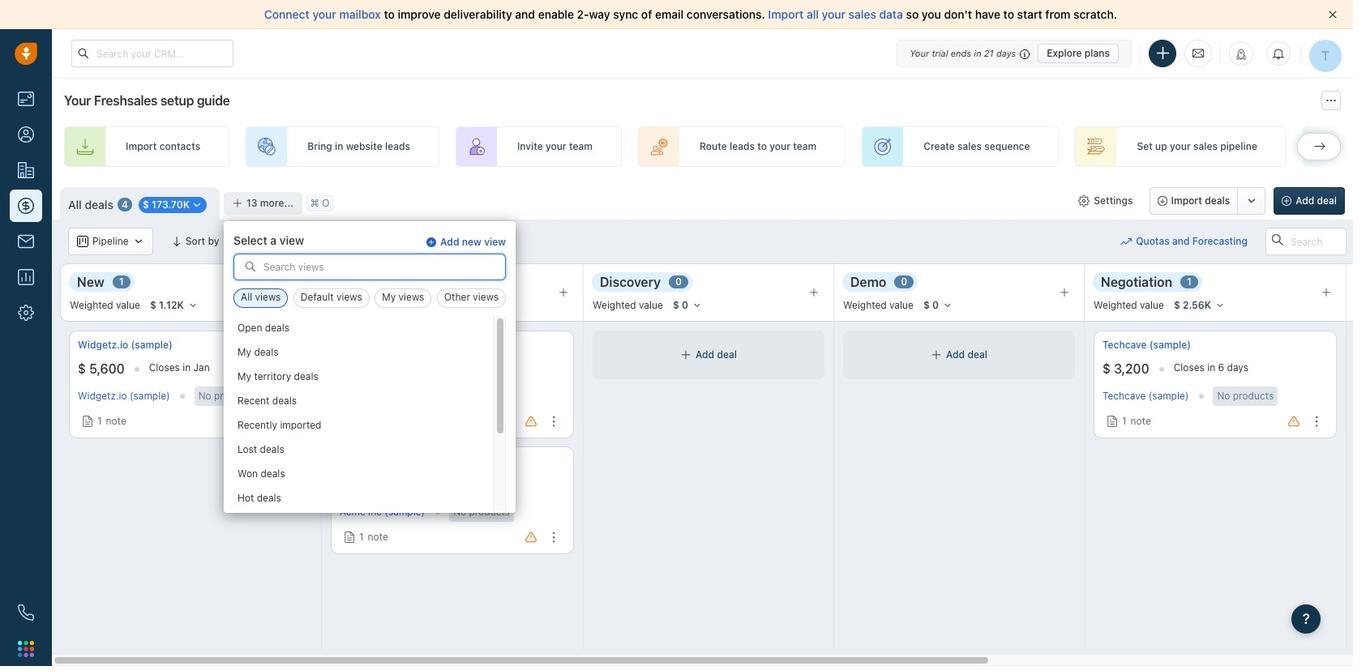 Task type: vqa. For each thing, say whether or not it's contained in the screenshot.
outcome
no



Task type: describe. For each thing, give the bounding box(es) containing it.
invite your team
[[517, 141, 593, 153]]

13
[[247, 197, 258, 209]]

open deals
[[238, 322, 290, 335]]

sort by button
[[161, 228, 284, 255]]

2 leads from the left
[[730, 141, 755, 153]]

add deal for discovery
[[696, 349, 737, 361]]

2
[[430, 276, 436, 288]]

sync
[[613, 7, 638, 21]]

start
[[1018, 7, 1043, 21]]

expansion
[[462, 339, 510, 351]]

(sample) up closes in jan
[[131, 339, 173, 351]]

0 horizontal spatial and
[[515, 7, 535, 21]]

set
[[1137, 141, 1153, 153]]

4
[[122, 199, 128, 211]]

search image
[[245, 261, 256, 273]]

$ 0 for discovery
[[673, 299, 688, 311]]

route
[[700, 141, 727, 153]]

0 horizontal spatial sales
[[849, 7, 877, 21]]

import contacts link
[[64, 127, 230, 167]]

container_wx8msf4aqz5i3rn1 image inside the 1 filter applied button
[[295, 236, 306, 247]]

1 down acme at the left
[[359, 531, 364, 543]]

closes in 6 days
[[1174, 362, 1249, 374]]

1 up $ 2.56k
[[1187, 276, 1192, 288]]

techcave down '$ 3,200' at bottom
[[1103, 390, 1146, 403]]

imported
[[280, 420, 322, 432]]

add deal inside add deal button
[[1296, 195, 1337, 207]]

pipeline
[[1221, 141, 1258, 153]]

your left mailbox
[[313, 7, 336, 21]]

demo
[[851, 275, 887, 289]]

recent deals
[[238, 395, 297, 407]]

all for views
[[241, 292, 252, 304]]

explore
[[1047, 47, 1082, 59]]

closes in jan
[[149, 362, 210, 374]]

21
[[984, 47, 994, 58]]

set up your sales pipeline
[[1137, 141, 1258, 153]]

bring in website leads
[[307, 141, 410, 153]]

value for negotiation
[[1140, 300, 1164, 312]]

1 inside button
[[313, 235, 317, 247]]

closes for 5,600
[[149, 362, 180, 374]]

your right up
[[1170, 141, 1191, 153]]

1 note for $ 3,200
[[1122, 415, 1151, 427]]

invite
[[517, 141, 543, 153]]

all for deals
[[68, 198, 82, 211]]

setup
[[160, 93, 194, 108]]

weighted value for demo
[[843, 300, 914, 312]]

2 horizontal spatial sales
[[1194, 141, 1218, 153]]

so
[[906, 7, 919, 21]]

select a view
[[234, 234, 304, 247]]

have
[[975, 7, 1001, 21]]

freshsales
[[94, 93, 157, 108]]

views for my views
[[399, 292, 424, 304]]

add deal for demo
[[946, 349, 988, 361]]

container_wx8msf4aqz5i3rn1 image inside settings 'popup button'
[[1079, 195, 1090, 207]]

owners
[[455, 235, 489, 247]]

connect your mailbox link
[[264, 7, 384, 21]]

a
[[270, 234, 277, 247]]

your for your freshsales setup guide
[[64, 93, 91, 108]]

0 horizontal spatial to
[[384, 7, 395, 21]]

email
[[655, 7, 684, 21]]

all for deal
[[418, 235, 430, 247]]

13 more...
[[247, 197, 293, 209]]

select
[[234, 234, 267, 247]]

deals right territory
[[294, 371, 319, 383]]

no down -
[[454, 390, 467, 402]]

import contacts
[[126, 141, 200, 153]]

2-
[[577, 7, 589, 21]]

default
[[301, 292, 334, 304]]

Search your CRM... text field
[[71, 40, 234, 67]]

2 techcave (sample) link from the top
[[1103, 390, 1189, 403]]

1.12k
[[159, 299, 184, 311]]

1 widgetz.io from the top
[[78, 339, 128, 351]]

new
[[462, 236, 482, 248]]

1 techcave (sample) link from the top
[[1103, 338, 1191, 352]]

contacts
[[159, 141, 200, 153]]

forecasting
[[1193, 236, 1248, 248]]

explore plans
[[1047, 47, 1110, 59]]

5,600
[[89, 362, 125, 376]]

all deals 4
[[68, 198, 128, 211]]

deals for lost
[[260, 444, 284, 456]]

in for closes in jan
[[183, 362, 191, 374]]

views for default views
[[337, 292, 362, 304]]

$ 2.56k
[[1174, 299, 1212, 311]]

my for my views
[[382, 292, 396, 304]]

no for acme inc (sample)
[[453, 506, 466, 518]]

2 horizontal spatial to
[[1004, 7, 1015, 21]]

you
[[922, 7, 941, 21]]

close image
[[1329, 11, 1337, 19]]

mailbox
[[339, 7, 381, 21]]

import for import contacts
[[126, 141, 157, 153]]

ends
[[951, 47, 972, 58]]

$ 1.12k
[[150, 299, 184, 311]]

hot deals
[[238, 493, 281, 505]]

import all your sales data link
[[768, 7, 906, 21]]

won
[[238, 468, 258, 480]]

other views button
[[437, 289, 506, 309]]

techcave (sample) deal - expansion link
[[340, 338, 510, 352]]

from
[[1046, 7, 1071, 21]]

$ 0 button for discovery
[[666, 297, 710, 315]]

scratch.
[[1074, 7, 1118, 21]]

2 team from the left
[[793, 141, 817, 153]]

your for your trial ends in 21 days
[[910, 47, 930, 58]]

$ for $ 2.56k button
[[1174, 299, 1181, 311]]

add inside button
[[1296, 195, 1315, 207]]

sort
[[185, 235, 205, 247]]

1 horizontal spatial and
[[1173, 236, 1190, 248]]

2 widgetz.io from the top
[[78, 390, 127, 403]]

your freshsales setup guide
[[64, 93, 230, 108]]

sequence
[[985, 141, 1030, 153]]

1 horizontal spatial sales
[[958, 141, 982, 153]]

3,200
[[1114, 362, 1150, 376]]

1 leads from the left
[[385, 141, 410, 153]]

weighted value for new
[[70, 300, 140, 312]]

filter
[[320, 235, 342, 247]]

improve
[[398, 7, 441, 21]]

0 vertical spatial days
[[997, 47, 1016, 58]]

1 horizontal spatial 1 note
[[359, 531, 388, 543]]

my for my territory deals
[[238, 371, 251, 383]]

o
[[322, 197, 330, 210]]

weighted for demo
[[843, 300, 887, 312]]

plans
[[1085, 47, 1110, 59]]

container_wx8msf4aqz5i3rn1 image inside pipeline dropdown button
[[133, 236, 144, 247]]

view for add new view
[[484, 236, 506, 248]]

lost
[[238, 444, 257, 456]]

open
[[238, 322, 262, 335]]

1 horizontal spatial to
[[758, 141, 767, 153]]

$ for $ 173.70k button
[[143, 199, 149, 211]]

deals for open
[[265, 322, 290, 335]]

1 filter applied button
[[284, 228, 390, 255]]

173.70k
[[152, 199, 190, 211]]

in left 21 at the top
[[974, 47, 982, 58]]

$ 1.12k button
[[143, 297, 205, 315]]

phone element
[[10, 597, 42, 629]]

explore plans link
[[1038, 43, 1119, 63]]

route leads to your team link
[[638, 127, 846, 167]]

6
[[1219, 362, 1225, 374]]

send email image
[[1193, 46, 1204, 60]]

1 widgetz.io (sample) from the top
[[78, 339, 173, 351]]

$ 173.70k
[[143, 199, 190, 211]]

other
[[444, 292, 470, 304]]

13 more... button
[[224, 192, 302, 215]]

add deal button
[[1274, 187, 1345, 215]]

all deals link
[[68, 197, 113, 213]]

conversations.
[[687, 7, 765, 21]]

$ 173.70k button
[[134, 195, 212, 214]]

import deals button
[[1150, 187, 1238, 215]]



Task type: locate. For each thing, give the bounding box(es) containing it.
in for closes in 6 days
[[1208, 362, 1216, 374]]

your right route
[[770, 141, 791, 153]]

(sample)
[[131, 339, 173, 351], [387, 339, 428, 351], [1150, 339, 1191, 351], [130, 390, 170, 403], [1149, 390, 1189, 403], [385, 506, 425, 519]]

to right mailbox
[[384, 7, 395, 21]]

route leads to your team
[[700, 141, 817, 153]]

1 techcave (sample) from the top
[[1103, 339, 1191, 351]]

widgetz.io down the $ 5,600
[[78, 390, 127, 403]]

leads right website
[[385, 141, 410, 153]]

and right the quotas on the top right
[[1173, 236, 1190, 248]]

sales
[[849, 7, 877, 21], [958, 141, 982, 153], [1194, 141, 1218, 153]]

website
[[346, 141, 383, 153]]

my
[[382, 292, 396, 304], [238, 347, 251, 359], [238, 371, 251, 383]]

no down 'jan'
[[198, 390, 211, 402]]

all down "search" icon
[[241, 292, 252, 304]]

sales left data
[[849, 7, 877, 21]]

views for other views
[[473, 292, 499, 304]]

1 horizontal spatial add deal
[[946, 349, 988, 361]]

inc
[[368, 506, 382, 519]]

note down 3,200
[[1131, 415, 1151, 427]]

import left contacts at the left top of the page
[[126, 141, 157, 153]]

no products for widgetz.io (sample)
[[198, 390, 255, 402]]

to left the start
[[1004, 7, 1015, 21]]

weighted value down discovery
[[593, 300, 663, 312]]

up
[[1156, 141, 1168, 153]]

1 team from the left
[[569, 141, 593, 153]]

my inside button
[[382, 292, 396, 304]]

weighted down the negotiation
[[1094, 300, 1138, 312]]

quotas and forecasting link
[[1121, 228, 1264, 255]]

$ inside button
[[150, 299, 156, 311]]

0 vertical spatial widgetz.io (sample)
[[78, 339, 173, 351]]

0 vertical spatial all
[[68, 198, 82, 211]]

1 vertical spatial import
[[126, 141, 157, 153]]

leads
[[385, 141, 410, 153], [730, 141, 755, 153]]

negotiation
[[1101, 275, 1173, 289]]

container_wx8msf4aqz5i3rn1 image right a
[[295, 236, 306, 247]]

3 views from the left
[[399, 292, 424, 304]]

deals for import
[[1205, 195, 1230, 207]]

views inside button
[[473, 292, 499, 304]]

no down the 6
[[1218, 390, 1231, 402]]

add
[[1296, 195, 1315, 207], [440, 236, 459, 248], [696, 349, 715, 361], [946, 349, 965, 361]]

0 vertical spatial widgetz.io (sample) link
[[78, 338, 173, 352]]

deals inside 'button'
[[1205, 195, 1230, 207]]

import for import deals
[[1171, 195, 1203, 207]]

widgetz.io (sample) down 5,600
[[78, 390, 170, 403]]

Search field
[[1266, 228, 1347, 255]]

techcave (sample) deal - expansion
[[340, 339, 510, 351]]

1 horizontal spatial import
[[768, 7, 804, 21]]

my up recent
[[238, 371, 251, 383]]

1 note down 5,600
[[97, 415, 126, 427]]

1 vertical spatial days
[[1227, 362, 1249, 374]]

in
[[974, 47, 982, 58], [335, 141, 343, 153], [183, 362, 191, 374], [1208, 362, 1216, 374]]

$ inside dropdown button
[[143, 199, 149, 211]]

⌘ o
[[310, 197, 330, 210]]

weighted for discovery
[[593, 300, 636, 312]]

weighted value down new at the top
[[70, 300, 140, 312]]

your left freshsales
[[64, 93, 91, 108]]

2 vertical spatial import
[[1171, 195, 1203, 207]]

value for new
[[116, 300, 140, 312]]

1 right new at the top
[[119, 276, 124, 288]]

no for techcave (sample)
[[1218, 390, 1231, 402]]

0 horizontal spatial your
[[64, 93, 91, 108]]

container_wx8msf4aqz5i3rn1 image
[[191, 200, 203, 211], [77, 236, 88, 247], [400, 236, 412, 247], [680, 350, 692, 361], [931, 350, 942, 361], [82, 416, 93, 427], [1107, 416, 1118, 427], [344, 532, 355, 543]]

products for acme inc (sample)
[[469, 506, 510, 518]]

and left the enable
[[515, 7, 535, 21]]

deals right hot
[[257, 493, 281, 505]]

deals up forecasting
[[1205, 195, 1230, 207]]

import left all
[[768, 7, 804, 21]]

deals up recently imported at the bottom
[[272, 395, 297, 407]]

my down open on the left of the page
[[238, 347, 251, 359]]

no products for techcave (sample)
[[1218, 390, 1274, 402]]

import deals group
[[1150, 187, 1266, 215]]

0 horizontal spatial $ 0
[[673, 299, 688, 311]]

2.56k
[[1183, 299, 1212, 311]]

1 horizontal spatial note
[[368, 531, 388, 543]]

closes left the 6
[[1174, 362, 1205, 374]]

2 horizontal spatial all
[[418, 235, 430, 247]]

(sample) right inc
[[385, 506, 425, 519]]

value for discovery
[[639, 300, 663, 312]]

1 vertical spatial techcave (sample) link
[[1103, 390, 1189, 403]]

1 vertical spatial your
[[64, 93, 91, 108]]

0 horizontal spatial view
[[280, 234, 304, 247]]

2 value from the left
[[639, 300, 663, 312]]

widgetz.io (sample) link
[[78, 338, 173, 352], [78, 390, 170, 403]]

0 vertical spatial widgetz.io
[[78, 339, 128, 351]]

0 vertical spatial techcave (sample) link
[[1103, 338, 1191, 352]]

1 vertical spatial my
[[238, 347, 251, 359]]

widgetz.io (sample) link up 5,600
[[78, 338, 173, 352]]

1 vertical spatial widgetz.io (sample) link
[[78, 390, 170, 403]]

guide
[[197, 93, 230, 108]]

enable
[[538, 7, 574, 21]]

0 vertical spatial my
[[382, 292, 396, 304]]

techcave (sample) link
[[1103, 338, 1191, 352], [1103, 390, 1189, 403]]

my territory deals
[[238, 371, 319, 383]]

freshworks switcher image
[[18, 641, 34, 658]]

$ 3,200
[[1103, 362, 1150, 376]]

1 vertical spatial techcave (sample)
[[1103, 390, 1189, 403]]

3 weighted from the left
[[843, 300, 887, 312]]

value
[[116, 300, 140, 312], [639, 300, 663, 312], [890, 300, 914, 312], [1140, 300, 1164, 312]]

no products for acme inc (sample)
[[453, 506, 510, 518]]

4 value from the left
[[1140, 300, 1164, 312]]

1 $ 0 from the left
[[673, 299, 688, 311]]

all inside button
[[241, 292, 252, 304]]

sales left pipeline
[[1194, 141, 1218, 153]]

leads right route
[[730, 141, 755, 153]]

0 horizontal spatial team
[[569, 141, 593, 153]]

1 down the $ 5,600
[[97, 415, 102, 427]]

1 weighted from the left
[[70, 300, 113, 312]]

1 note
[[97, 415, 126, 427], [1122, 415, 1151, 427], [359, 531, 388, 543]]

1 note for $ 5,600
[[97, 415, 126, 427]]

1 closes from the left
[[149, 362, 180, 374]]

0 horizontal spatial $ 0 button
[[666, 297, 710, 315]]

0 horizontal spatial 1 note
[[97, 415, 126, 427]]

1 vertical spatial and
[[1173, 236, 1190, 248]]

$ 0 button for demo
[[916, 297, 960, 315]]

techcave up '$ 3,200' at bottom
[[1103, 339, 1147, 351]]

techcave (sample) link up 3,200
[[1103, 338, 1191, 352]]

team
[[569, 141, 593, 153], [793, 141, 817, 153]]

(sample) down 3,200
[[1149, 390, 1189, 403]]

0 horizontal spatial leads
[[385, 141, 410, 153]]

1 $ 0 button from the left
[[666, 297, 710, 315]]

deals left 4
[[85, 198, 113, 211]]

deals for recent
[[272, 395, 297, 407]]

2 weighted value from the left
[[593, 300, 663, 312]]

$
[[143, 199, 149, 211], [150, 299, 156, 311], [673, 299, 679, 311], [924, 299, 930, 311], [1174, 299, 1181, 311], [78, 362, 86, 376], [1103, 362, 1111, 376]]

container_wx8msf4aqz5i3rn1 image inside quotas and forecasting link
[[1121, 236, 1132, 247]]

1 vertical spatial widgetz.io (sample)
[[78, 390, 170, 403]]

lost deals
[[238, 444, 284, 456]]

$ 0 button
[[666, 297, 710, 315], [916, 297, 960, 315]]

$ 0 for demo
[[924, 299, 939, 311]]

1 note down inc
[[359, 531, 388, 543]]

2 widgetz.io (sample) link from the top
[[78, 390, 170, 403]]

views
[[255, 292, 281, 304], [337, 292, 362, 304], [399, 292, 424, 304], [473, 292, 499, 304]]

my views
[[382, 292, 424, 304]]

0 vertical spatial and
[[515, 7, 535, 21]]

deals for all
[[85, 198, 113, 211]]

weighted down new at the top
[[70, 300, 113, 312]]

1 weighted value from the left
[[70, 300, 140, 312]]

to right route
[[758, 141, 767, 153]]

and
[[515, 7, 535, 21], [1173, 236, 1190, 248]]

0 horizontal spatial closes
[[149, 362, 180, 374]]

phone image
[[18, 605, 34, 621]]

0 vertical spatial your
[[910, 47, 930, 58]]

deals right lost
[[260, 444, 284, 456]]

2 views from the left
[[337, 292, 362, 304]]

2 horizontal spatial note
[[1131, 415, 1151, 427]]

note
[[106, 415, 126, 427], [1131, 415, 1151, 427], [368, 531, 388, 543]]

0 horizontal spatial import
[[126, 141, 157, 153]]

note for $ 5,600
[[106, 415, 126, 427]]

0 vertical spatial techcave (sample)
[[1103, 339, 1191, 351]]

deals for won
[[261, 468, 285, 480]]

products for widgetz.io (sample)
[[214, 390, 255, 402]]

weighted value down demo
[[843, 300, 914, 312]]

4 weighted value from the left
[[1094, 300, 1164, 312]]

widgetz.io up the $ 5,600
[[78, 339, 128, 351]]

your
[[313, 7, 336, 21], [822, 7, 846, 21], [546, 141, 567, 153], [770, 141, 791, 153], [1170, 141, 1191, 153]]

2 vertical spatial my
[[238, 371, 251, 383]]

1 horizontal spatial $ 0 button
[[916, 297, 960, 315]]

1 horizontal spatial days
[[1227, 362, 1249, 374]]

techcave
[[340, 339, 384, 351], [1103, 339, 1147, 351], [1103, 390, 1146, 403]]

1 widgetz.io (sample) link from the top
[[78, 338, 173, 352]]

0
[[676, 276, 682, 288], [901, 276, 908, 288], [682, 299, 688, 311], [933, 299, 939, 311]]

$ 2.56k button
[[1167, 297, 1233, 315]]

$ for "$ 1.12k" button
[[150, 299, 156, 311]]

pipeline
[[92, 236, 129, 248]]

weighted down demo
[[843, 300, 887, 312]]

pipeline button
[[68, 228, 153, 255]]

view right new
[[484, 236, 506, 248]]

days right 21 at the top
[[997, 47, 1016, 58]]

settings
[[1094, 195, 1133, 207]]

no for widgetz.io (sample)
[[198, 390, 211, 402]]

in left the 6
[[1208, 362, 1216, 374]]

deals down the open deals
[[254, 347, 279, 359]]

import up quotas and forecasting
[[1171, 195, 1203, 207]]

in right bring
[[335, 141, 343, 153]]

quotas and forecasting
[[1136, 236, 1248, 248]]

other views
[[444, 292, 499, 304]]

widgetz.io
[[78, 339, 128, 351], [78, 390, 127, 403]]

2 widgetz.io (sample) from the top
[[78, 390, 170, 403]]

1 vertical spatial all
[[418, 235, 430, 247]]

value for demo
[[890, 300, 914, 312]]

territory
[[254, 371, 291, 383]]

1 horizontal spatial closes
[[1174, 362, 1205, 374]]

⌘
[[310, 197, 319, 210]]

$ for $ 0 button related to demo
[[924, 299, 930, 311]]

techcave (sample) link down 3,200
[[1103, 390, 1189, 403]]

add new view
[[440, 236, 506, 248]]

view for select a view
[[280, 234, 304, 247]]

sort by button
[[161, 228, 284, 255]]

1 views from the left
[[255, 292, 281, 304]]

1 horizontal spatial team
[[793, 141, 817, 153]]

2 weighted from the left
[[593, 300, 636, 312]]

2 $ 0 button from the left
[[916, 297, 960, 315]]

$ for discovery's $ 0 button
[[673, 299, 679, 311]]

1 horizontal spatial view
[[484, 236, 506, 248]]

widgetz.io (sample) link down 5,600
[[78, 390, 170, 403]]

1 left the "filter"
[[313, 235, 317, 247]]

your left "trial"
[[910, 47, 930, 58]]

2 horizontal spatial add deal
[[1296, 195, 1337, 207]]

what's new image
[[1236, 49, 1247, 60]]

(sample) down $ 2.56k
[[1150, 339, 1191, 351]]

weighted for negotiation
[[1094, 300, 1138, 312]]

won deals
[[238, 468, 285, 480]]

1 horizontal spatial all
[[241, 292, 252, 304]]

days right the 6
[[1227, 362, 1249, 374]]

all left new
[[418, 235, 430, 247]]

set up your sales pipeline link
[[1076, 127, 1287, 167]]

closes left 'jan'
[[149, 362, 180, 374]]

0 horizontal spatial note
[[106, 415, 126, 427]]

0 horizontal spatial add deal
[[696, 349, 737, 361]]

2 vertical spatial all
[[241, 292, 252, 304]]

note down 5,600
[[106, 415, 126, 427]]

weighted down discovery
[[593, 300, 636, 312]]

weighted for new
[[70, 300, 113, 312]]

view right a
[[280, 234, 304, 247]]

by
[[208, 235, 219, 247]]

container_wx8msf4aqz5i3rn1 image left settings
[[1079, 195, 1090, 207]]

4 weighted from the left
[[1094, 300, 1138, 312]]

container_wx8msf4aqz5i3rn1 image inside all deal owners button
[[400, 236, 412, 247]]

weighted value for negotiation
[[1094, 300, 1164, 312]]

(sample) down closes in jan
[[130, 390, 170, 403]]

my for my deals
[[238, 347, 251, 359]]

qualification
[[338, 275, 416, 289]]

3 weighted value from the left
[[843, 300, 914, 312]]

your right invite
[[546, 141, 567, 153]]

views for all views
[[255, 292, 281, 304]]

1 horizontal spatial your
[[910, 47, 930, 58]]

2 techcave (sample) from the top
[[1103, 390, 1189, 403]]

more...
[[260, 197, 293, 209]]

weighted value for discovery
[[593, 300, 663, 312]]

deliverability
[[444, 7, 512, 21]]

3 value from the left
[[890, 300, 914, 312]]

(sample) left deal
[[387, 339, 428, 351]]

my down "qualification"
[[382, 292, 396, 304]]

your right all
[[822, 7, 846, 21]]

widgetz.io (sample) up 5,600
[[78, 339, 173, 351]]

connect
[[264, 7, 310, 21]]

closes for 3,200
[[1174, 362, 1205, 374]]

techcave (sample)
[[1103, 339, 1191, 351], [1103, 390, 1189, 403]]

import inside 'button'
[[1171, 195, 1203, 207]]

weighted
[[70, 300, 113, 312], [593, 300, 636, 312], [843, 300, 887, 312], [1094, 300, 1138, 312]]

2 $ 0 from the left
[[924, 299, 939, 311]]

techcave for negotiation
[[1103, 339, 1147, 351]]

1 filter applied
[[313, 235, 379, 247]]

data
[[880, 7, 903, 21]]

$ 0
[[673, 299, 688, 311], [924, 299, 939, 311]]

widgetz.io (sample)
[[78, 339, 173, 351], [78, 390, 170, 403]]

0 vertical spatial import
[[768, 7, 804, 21]]

deals for hot
[[257, 493, 281, 505]]

default views
[[301, 292, 362, 304]]

note down inc
[[368, 531, 388, 543]]

0 horizontal spatial all
[[68, 198, 82, 211]]

1 down '$ 3,200' at bottom
[[1122, 415, 1127, 427]]

your trial ends in 21 days
[[910, 47, 1016, 58]]

2 horizontal spatial 1 note
[[1122, 415, 1151, 427]]

1 horizontal spatial $ 0
[[924, 299, 939, 311]]

container_wx8msf4aqz5i3rn1 image inside pipeline dropdown button
[[77, 236, 88, 247]]

techcave for qualification
[[340, 339, 384, 351]]

of
[[641, 7, 652, 21]]

jan
[[193, 362, 210, 374]]

$ 173.70k button
[[139, 197, 207, 214]]

0 horizontal spatial days
[[997, 47, 1016, 58]]

all inside button
[[418, 235, 430, 247]]

create sales sequence link
[[862, 127, 1059, 167]]

all left 4
[[68, 198, 82, 211]]

products for techcave (sample)
[[1233, 390, 1274, 402]]

hot
[[238, 493, 254, 505]]

weighted value down the negotiation
[[1094, 300, 1164, 312]]

container_wx8msf4aqz5i3rn1 image right pipeline
[[133, 236, 144, 247]]

container_wx8msf4aqz5i3rn1 image inside $ 173.70k button
[[191, 200, 203, 211]]

all views button
[[234, 289, 288, 309]]

deals right won at the left of the page
[[261, 468, 285, 480]]

all deal owners
[[418, 235, 489, 247]]

container_wx8msf4aqz5i3rn1 image
[[1079, 195, 1090, 207], [133, 236, 144, 247], [295, 236, 306, 247], [1121, 236, 1132, 247]]

1 horizontal spatial leads
[[730, 141, 755, 153]]

all deal owners button
[[390, 228, 500, 255]]

1 vertical spatial widgetz.io
[[78, 390, 127, 403]]

no right acme inc (sample) link
[[453, 506, 466, 518]]

note for $ 3,200
[[1131, 415, 1151, 427]]

deals for my
[[254, 347, 279, 359]]

4 views from the left
[[473, 292, 499, 304]]

techcave (sample) down 3,200
[[1103, 390, 1189, 403]]

2 horizontal spatial import
[[1171, 195, 1203, 207]]

acme inc (sample) link
[[340, 506, 425, 519]]

in for bring in website leads
[[335, 141, 343, 153]]

techcave (sample) up 3,200
[[1103, 339, 1191, 351]]

2 closes from the left
[[1174, 362, 1205, 374]]

sales right create at the top of the page
[[958, 141, 982, 153]]

deals right open on the left of the page
[[265, 322, 290, 335]]

in left 'jan'
[[183, 362, 191, 374]]

1 note down 3,200
[[1122, 415, 1151, 427]]

1 value from the left
[[116, 300, 140, 312]]

container_wx8msf4aqz5i3rn1 image left the quotas on the top right
[[1121, 236, 1132, 247]]

Search views search field
[[234, 255, 505, 280]]

techcave down default views button
[[340, 339, 384, 351]]



